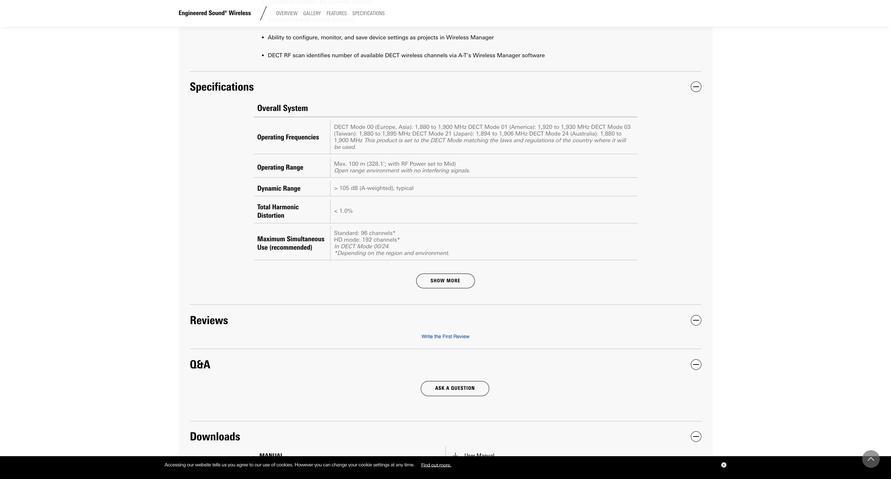 Task type: locate. For each thing, give the bounding box(es) containing it.
typical
[[397, 185, 414, 192]]

find out more.
[[421, 462, 452, 468]]

1,900 left (japan):
[[438, 124, 453, 130]]

in
[[334, 243, 339, 250]]

with left syslog on the left top of the page
[[300, 16, 311, 23]]

to right is
[[414, 137, 419, 144]]

1 horizontal spatial 1,900
[[438, 124, 453, 130]]

manual
[[260, 452, 283, 460]]

rf
[[284, 52, 291, 59], [401, 161, 408, 167]]

distortion
[[257, 211, 285, 220]]

in
[[440, 34, 445, 41]]

0 vertical spatial rf
[[284, 52, 291, 59]]

set right is
[[404, 137, 412, 144]]

standard:
[[334, 230, 360, 236]]

you left can
[[314, 462, 322, 468]]

1 horizontal spatial rf
[[401, 161, 408, 167]]

0 horizontal spatial set
[[404, 137, 412, 144]]

settings left the as
[[388, 34, 409, 41]]

1 vertical spatial minus image
[[693, 362, 700, 368]]

1 horizontal spatial manager
[[497, 52, 521, 59]]

(japan):
[[454, 130, 475, 137]]

ask
[[436, 386, 445, 392]]

our left use
[[255, 462, 262, 468]]

dect
[[268, 52, 283, 59], [385, 52, 400, 59], [334, 124, 349, 130], [468, 124, 483, 130], [592, 124, 606, 130], [413, 130, 427, 137], [530, 130, 544, 137], [431, 137, 445, 144], [341, 243, 355, 250]]

cookies.
[[277, 462, 294, 468]]

mhz right the 1,906
[[516, 130, 528, 137]]

0 vertical spatial and
[[345, 34, 354, 41]]

weighted),
[[367, 185, 395, 192]]

wireless right sound® at the left
[[229, 9, 251, 17]]

dect up matching
[[468, 124, 483, 130]]

0 horizontal spatial you
[[228, 462, 235, 468]]

2 vertical spatial and
[[404, 250, 414, 256]]

of right number
[[354, 52, 359, 59]]

mode down 96
[[357, 243, 372, 250]]

features
[[327, 10, 347, 17]]

write
[[422, 334, 433, 340]]

mhz left this
[[351, 137, 363, 144]]

mode left 24
[[546, 130, 561, 137]]

to left "21" at the top
[[431, 124, 437, 130]]

settings left at
[[373, 462, 390, 468]]

reviews
[[190, 313, 228, 327]]

03
[[625, 124, 631, 130]]

to right agree
[[249, 462, 254, 468]]

mode left matching
[[447, 137, 462, 144]]

2 horizontal spatial and
[[514, 137, 523, 144]]

1 vertical spatial wireless
[[447, 34, 469, 41]]

operating frequencies
[[257, 133, 319, 141]]

maximum
[[257, 235, 285, 243]]

range for dynamic range
[[283, 184, 301, 193]]

environment
[[366, 167, 399, 174]]

simultaneous
[[287, 235, 325, 243]]

1,920
[[538, 124, 553, 130]]

hd
[[334, 236, 343, 243]]

to right 00
[[375, 130, 381, 137]]

minus image
[[693, 84, 700, 90], [693, 362, 700, 368], [693, 434, 700, 440]]

1 minus image from the top
[[693, 84, 700, 90]]

mode left 03
[[608, 124, 623, 130]]

1,880 right (taiwan):
[[359, 130, 374, 137]]

operating
[[257, 133, 284, 141], [257, 163, 284, 171]]

of right use
[[271, 462, 275, 468]]

power
[[410, 161, 426, 167]]

and right region
[[404, 250, 414, 256]]

show more
[[431, 278, 461, 284]]

this
[[364, 137, 375, 144]]

1 horizontal spatial set
[[428, 161, 436, 167]]

with right (328.1';
[[388, 161, 400, 167]]

wireless right "in" on the top
[[447, 34, 469, 41]]

1 vertical spatial specifications
[[190, 80, 254, 94]]

manager left software
[[497, 52, 521, 59]]

2 vertical spatial minus image
[[693, 434, 700, 440]]

1 vertical spatial rf
[[401, 161, 408, 167]]

arrow up image
[[868, 456, 875, 463]]

channels* up region
[[374, 236, 400, 243]]

manager
[[471, 34, 494, 41], [497, 52, 521, 59]]

find out more. link
[[416, 460, 457, 470]]

0 horizontal spatial 1,880
[[359, 130, 374, 137]]

channels*
[[369, 230, 396, 236], [374, 236, 400, 243]]

0 vertical spatial minus image
[[693, 84, 700, 90]]

of inside this product is set to the dect mode matching the laws and regulations of the country where it will be used.
[[556, 137, 561, 144]]

operating down 'overall'
[[257, 133, 284, 141]]

harmonic
[[272, 203, 299, 211]]

1.0%
[[340, 208, 353, 214]]

range
[[350, 167, 365, 174]]

cookie
[[359, 462, 372, 468]]

rf inside max. 100 m (328.1'; with rf power set to mid) open range environment with no interfering signals.
[[401, 161, 408, 167]]

rf left scan
[[284, 52, 291, 59]]

however
[[295, 462, 313, 468]]

mode inside this product is set to the dect mode matching the laws and regulations of the country where it will be used.
[[447, 137, 462, 144]]

1,900 up max.
[[334, 137, 349, 144]]

0 horizontal spatial 1,900
[[334, 137, 349, 144]]

operating for operating range
[[257, 163, 284, 171]]

0 vertical spatial range
[[286, 163, 304, 171]]

dect right the in
[[341, 243, 355, 250]]

1 horizontal spatial and
[[404, 250, 414, 256]]

0 vertical spatial wireless
[[229, 9, 251, 17]]

set
[[404, 137, 412, 144], [428, 161, 436, 167]]

our left website
[[187, 462, 194, 468]]

1 horizontal spatial of
[[354, 52, 359, 59]]

2 horizontal spatial with
[[401, 167, 412, 174]]

0 vertical spatial operating
[[257, 133, 284, 141]]

1 horizontal spatial 1,880
[[415, 124, 430, 130]]

0 horizontal spatial our
[[187, 462, 194, 468]]

1 vertical spatial range
[[283, 184, 301, 193]]

1 horizontal spatial our
[[255, 462, 262, 468]]

dect right is
[[413, 130, 427, 137]]

specifications
[[353, 10, 385, 17], [190, 80, 254, 94]]

0 horizontal spatial of
[[271, 462, 275, 468]]

(recommended)
[[270, 243, 313, 252]]

software
[[522, 52, 545, 59]]

3 minus image from the top
[[693, 434, 700, 440]]

0 vertical spatial set
[[404, 137, 412, 144]]

2 horizontal spatial 1,880
[[601, 130, 615, 137]]

product
[[377, 137, 397, 144]]

1 our from the left
[[187, 462, 194, 468]]

<
[[334, 208, 338, 214]]

2 operating from the top
[[257, 163, 284, 171]]

matching
[[464, 137, 488, 144]]

user
[[465, 452, 475, 460]]

1 vertical spatial and
[[514, 137, 523, 144]]

on
[[368, 250, 374, 256]]

0 horizontal spatial wireless
[[229, 9, 251, 17]]

the right is
[[421, 137, 429, 144]]

t's
[[464, 52, 471, 59]]

rf left power
[[401, 161, 408, 167]]

your
[[348, 462, 358, 468]]

operating up the dynamic
[[257, 163, 284, 171]]

1 horizontal spatial you
[[314, 462, 322, 468]]

96
[[361, 230, 368, 236]]

and right "laws"
[[514, 137, 523, 144]]

2 vertical spatial wireless
[[473, 52, 496, 59]]

settings
[[388, 34, 409, 41], [373, 462, 390, 468]]

no
[[414, 167, 421, 174]]

2 minus image from the top
[[693, 362, 700, 368]]

0 horizontal spatial and
[[345, 34, 354, 41]]

user manual link
[[451, 452, 632, 460]]

to left mid)
[[437, 161, 443, 167]]

1,880 right asia):
[[415, 124, 430, 130]]

you
[[228, 462, 235, 468], [314, 462, 322, 468]]

range up harmonic
[[283, 184, 301, 193]]

of
[[354, 52, 359, 59], [556, 137, 561, 144], [271, 462, 275, 468]]

dect left "21" at the top
[[431, 137, 445, 144]]

mhz right 1,895
[[399, 130, 411, 137]]

0 vertical spatial 1,900
[[438, 124, 453, 130]]

set right power
[[428, 161, 436, 167]]

21
[[446, 130, 452, 137]]

0 vertical spatial specifications
[[353, 10, 385, 17]]

wireless right t's
[[473, 52, 496, 59]]

2 horizontal spatial wireless
[[473, 52, 496, 59]]

1 vertical spatial set
[[428, 161, 436, 167]]

with left no
[[401, 167, 412, 174]]

0 horizontal spatial rf
[[284, 52, 291, 59]]

minus image for q&a
[[693, 362, 700, 368]]

website
[[195, 462, 211, 468]]

(europe,
[[375, 124, 397, 130]]

total harmonic distortion
[[257, 203, 299, 220]]

range up dynamic range
[[286, 163, 304, 171]]

accessing
[[165, 462, 186, 468]]

overview
[[276, 10, 298, 17]]

operating range
[[257, 163, 304, 171]]

manager up t's
[[471, 34, 494, 41]]

1,900
[[438, 124, 453, 130], [334, 137, 349, 144]]

and left the save
[[345, 34, 354, 41]]

time.
[[405, 462, 415, 468]]

1,880 left will
[[601, 130, 615, 137]]

the right 'on'
[[376, 250, 384, 256]]

1 operating from the top
[[257, 133, 284, 141]]

1 vertical spatial of
[[556, 137, 561, 144]]

our
[[187, 462, 194, 468], [255, 462, 262, 468]]

to right ability
[[286, 34, 291, 41]]

wireless
[[402, 52, 423, 59]]

0 horizontal spatial manager
[[471, 34, 494, 41]]

db
[[351, 185, 358, 192]]

laws
[[500, 137, 512, 144]]

dynamic
[[257, 184, 282, 193]]

max. 100 m (328.1'; with rf power set to mid) open range environment with no interfering signals.
[[334, 161, 471, 174]]

overall system
[[257, 103, 308, 113]]

the left first
[[435, 334, 441, 340]]

of left 24
[[556, 137, 561, 144]]

mode:
[[344, 236, 361, 243]]

2 horizontal spatial of
[[556, 137, 561, 144]]

dynamic range
[[257, 184, 301, 193]]

mode left 00
[[350, 124, 366, 130]]

user manual
[[465, 452, 495, 460]]

the
[[421, 137, 429, 144], [490, 137, 498, 144], [563, 137, 571, 144], [376, 250, 384, 256], [435, 334, 441, 340]]

any
[[396, 462, 403, 468]]

you right us
[[228, 462, 235, 468]]

1 vertical spatial operating
[[257, 163, 284, 171]]

to inside this product is set to the dect mode matching the laws and regulations of the country where it will be used.
[[414, 137, 419, 144]]

with
[[300, 16, 311, 23], [388, 161, 400, 167], [401, 167, 412, 174]]



Task type: describe. For each thing, give the bounding box(es) containing it.
it
[[612, 137, 616, 144]]

0 vertical spatial of
[[354, 52, 359, 59]]

1 horizontal spatial with
[[388, 161, 400, 167]]

interfering
[[422, 167, 449, 174]]

can
[[323, 462, 331, 468]]

0 horizontal spatial with
[[300, 16, 311, 23]]

dect inside this product is set to the dect mode matching the laws and regulations of the country where it will be used.
[[431, 137, 445, 144]]

100
[[349, 161, 359, 167]]

accessing our website tells us you agree to our use of cookies. however you can change your cookie settings at any time.
[[165, 462, 416, 468]]

the left "laws"
[[490, 137, 498, 144]]

1 vertical spatial manager
[[497, 52, 521, 59]]

2 vertical spatial of
[[271, 462, 275, 468]]

01
[[502, 124, 508, 130]]

compatible with syslog protocol
[[268, 16, 353, 23]]

set inside this product is set to the dect mode matching the laws and regulations of the country where it will be used.
[[404, 137, 412, 144]]

manual
[[477, 452, 495, 460]]

00
[[367, 124, 374, 130]]

00/24.
[[374, 243, 390, 250]]

engineered
[[179, 9, 207, 17]]

divider line image
[[257, 6, 271, 20]]

a
[[447, 386, 450, 392]]

2 our from the left
[[255, 462, 262, 468]]

1,906
[[499, 130, 514, 137]]

to inside max. 100 m (328.1'; with rf power set to mid) open range environment with no interfering signals.
[[437, 161, 443, 167]]

minus image for specifications
[[693, 84, 700, 90]]

maximum simultaneous use (recommended)
[[257, 235, 325, 252]]

(328.1';
[[367, 161, 387, 167]]

1 horizontal spatial specifications
[[353, 10, 385, 17]]

mhz right "21" at the top
[[455, 124, 467, 130]]

monitor,
[[321, 34, 343, 41]]

1 vertical spatial settings
[[373, 462, 390, 468]]

at
[[391, 462, 395, 468]]

show
[[431, 278, 445, 284]]

review
[[454, 334, 470, 340]]

1 horizontal spatial wireless
[[447, 34, 469, 41]]

environment.
[[415, 250, 450, 256]]

ability
[[268, 34, 285, 41]]

the inside the standard: 96 channels* hd mode: 192 channels* in dect mode 00/24. *depending on the region and environment.
[[376, 250, 384, 256]]

dect rf scan identifies number of available dect wireless channels via a-t's wireless manager software
[[268, 52, 545, 59]]

and inside the standard: 96 channels* hd mode: 192 channels* in dect mode 00/24. *depending on the region and environment.
[[404, 250, 414, 256]]

save
[[356, 34, 368, 41]]

1 vertical spatial 1,900
[[334, 137, 349, 144]]

105
[[340, 185, 349, 192]]

frequencies
[[286, 133, 319, 141]]

available
[[361, 52, 384, 59]]

mode left 01 on the top of the page
[[485, 124, 500, 130]]

to left the 1,906
[[492, 130, 498, 137]]

region
[[386, 250, 402, 256]]

scan
[[293, 52, 305, 59]]

total
[[257, 203, 271, 211]]

set inside max. 100 m (328.1'; with rf power set to mid) open range environment with no interfering signals.
[[428, 161, 436, 167]]

more.
[[440, 462, 452, 468]]

will
[[617, 137, 626, 144]]

(a-
[[360, 185, 367, 192]]

0 vertical spatial settings
[[388, 34, 409, 41]]

tells
[[212, 462, 221, 468]]

more
[[447, 278, 461, 284]]

ability to configure, monitor, and save device settings as projects in wireless manager
[[268, 34, 494, 41]]

range for operating range
[[286, 163, 304, 171]]

0 vertical spatial manager
[[471, 34, 494, 41]]

configure,
[[293, 34, 319, 41]]

identifies
[[307, 52, 330, 59]]

cross image
[[722, 464, 725, 467]]

the down 1,930
[[563, 137, 571, 144]]

first
[[443, 334, 452, 340]]

1,895
[[382, 130, 397, 137]]

device
[[369, 34, 386, 41]]

minus image for downloads
[[693, 434, 700, 440]]

signals.
[[451, 167, 471, 174]]

operating for operating frequencies
[[257, 133, 284, 141]]

download image
[[451, 452, 459, 460]]

show more button
[[417, 274, 475, 289]]

to right it
[[617, 130, 622, 137]]

q&a
[[190, 358, 210, 371]]

dect left 24
[[530, 130, 544, 137]]

find
[[421, 462, 430, 468]]

mode left "21" at the top
[[429, 130, 444, 137]]

regulations
[[525, 137, 554, 144]]

question
[[451, 386, 475, 392]]

1,930
[[561, 124, 576, 130]]

(australia):
[[571, 130, 599, 137]]

channels* up 00/24.
[[369, 230, 396, 236]]

standard: 96 channels* hd mode: 192 channels* in dect mode 00/24. *depending on the region and environment.
[[334, 230, 450, 256]]

dect inside the standard: 96 channels* hd mode: 192 channels* in dect mode 00/24. *depending on the region and environment.
[[341, 243, 355, 250]]

us
[[222, 462, 227, 468]]

0 horizontal spatial specifications
[[190, 80, 254, 94]]

(america):
[[510, 124, 536, 130]]

open
[[334, 167, 348, 174]]

24
[[563, 130, 569, 137]]

use
[[257, 243, 268, 252]]

this product is set to the dect mode matching the laws and regulations of the country where it will be used.
[[334, 137, 626, 150]]

protocol
[[332, 16, 353, 23]]

engineered sound® wireless
[[179, 9, 251, 17]]

1 you from the left
[[228, 462, 235, 468]]

dect up the be
[[334, 124, 349, 130]]

channels
[[425, 52, 448, 59]]

compatible
[[268, 16, 298, 23]]

2 you from the left
[[314, 462, 322, 468]]

dect left 'wireless'
[[385, 52, 400, 59]]

and inside this product is set to the dect mode matching the laws and regulations of the country where it will be used.
[[514, 137, 523, 144]]

dect up where
[[592, 124, 606, 130]]

be
[[334, 144, 341, 150]]

>
[[334, 185, 338, 192]]

mhz up "country"
[[578, 124, 590, 130]]

dect down ability
[[268, 52, 283, 59]]

number
[[332, 52, 352, 59]]

agree
[[237, 462, 248, 468]]

to left 24
[[554, 124, 560, 130]]

downloads
[[190, 430, 240, 444]]

as
[[410, 34, 416, 41]]

1,894
[[476, 130, 491, 137]]

used.
[[342, 144, 356, 150]]

a-
[[459, 52, 464, 59]]

< 1.0%
[[334, 208, 353, 214]]

change
[[332, 462, 347, 468]]

mode inside the standard: 96 channels* hd mode: 192 channels* in dect mode 00/24. *depending on the region and environment.
[[357, 243, 372, 250]]

minus image
[[693, 317, 700, 324]]

via
[[450, 52, 457, 59]]



Task type: vqa. For each thing, say whether or not it's contained in the screenshot.
"settings"
yes



